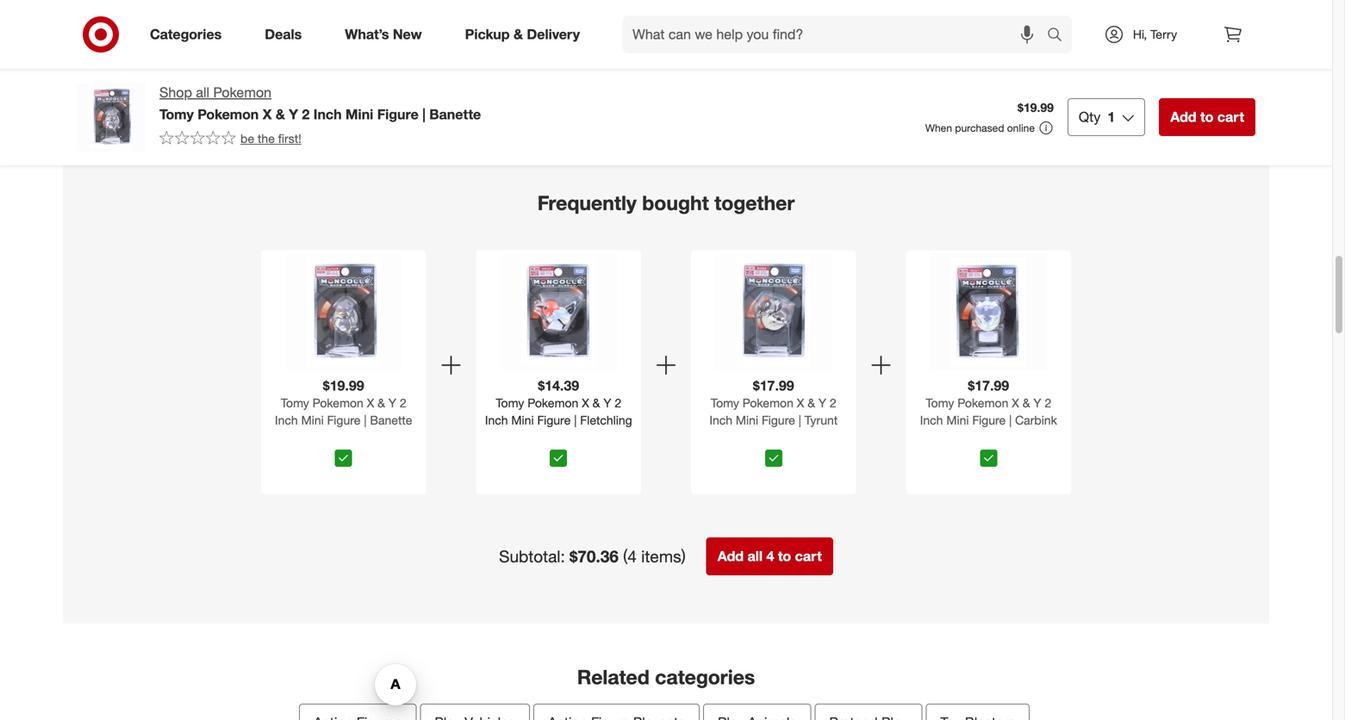 Task type: vqa. For each thing, say whether or not it's contained in the screenshot.
the 2 to the left
no



Task type: describe. For each thing, give the bounding box(es) containing it.
add inside button
[[718, 548, 744, 565]]

cart inside button
[[795, 548, 822, 565]]

pokemon for $17.99 tomy pokemon  x & y 2 inch mini figure | tyrunt
[[743, 396, 794, 411]]

new
[[393, 26, 422, 43]]

| inside shop all pokemon tomy pokemon  x & y 2 inch mini figure | banette
[[422, 106, 426, 123]]

deals link
[[250, 16, 323, 53]]

2 for $19.99 tomy pokemon  x & y 2 inch mini figure | banette
[[400, 396, 406, 411]]

inch for $14.39 tomy pokemon  x & y 2 inch mini figure | fletchling
[[485, 413, 508, 428]]

mini for $17.99 tomy pokemon  x & y 2 inch mini figure | tyrunt
[[736, 413, 758, 428]]

terry
[[1151, 27, 1177, 42]]

mini for $19.99 tomy pokemon  x & y 2 inch mini figure | banette
[[301, 413, 324, 428]]

when
[[926, 122, 952, 134]]

when purchased online
[[926, 122, 1035, 134]]

pokemon for $14.39 tomy pokemon  x & y 2 inch mini figure | fletchling
[[528, 396, 579, 411]]

4
[[767, 548, 774, 565]]

mini for $17.99 tomy pokemon  x & y 2 inch mini figure | carbink
[[947, 413, 969, 428]]

y for $14.39 tomy pokemon  x & y 2 inch mini figure | fletchling
[[604, 396, 611, 411]]

What can we help you find? suggestions appear below search field
[[622, 16, 1051, 53]]

shop all pokemon tomy pokemon  x & y 2 inch mini figure | banette
[[159, 84, 481, 123]]

$14.39 tomy pokemon  x & y 2 inch mini figure | fletchling
[[485, 378, 632, 428]]

tomy inside shop all pokemon tomy pokemon  x & y 2 inch mini figure | banette
[[159, 106, 194, 123]]

$70.36
[[570, 547, 619, 567]]

y for $17.99 tomy pokemon  x & y 2 inch mini figure | carbink
[[1034, 396, 1042, 411]]

frequently bought together
[[538, 191, 795, 215]]

x for $17.99 tomy pokemon  x & y 2 inch mini figure | carbink
[[1012, 396, 1019, 411]]

all for add
[[748, 548, 763, 565]]

(4
[[623, 547, 637, 567]]

search button
[[1039, 16, 1081, 57]]

what's
[[345, 26, 389, 43]]

together
[[715, 191, 795, 215]]

qty
[[1079, 109, 1101, 125]]

$17.99 for $17.99 tomy pokemon  x & y 2 inch mini figure | tyrunt
[[753, 378, 794, 394]]

inch for $17.99 tomy pokemon  x & y 2 inch mini figure | tyrunt
[[710, 413, 733, 428]]

inch inside shop all pokemon tomy pokemon  x & y 2 inch mini figure | banette
[[313, 106, 342, 123]]

all for shop
[[196, 84, 209, 101]]

figure for $17.99 tomy pokemon  x & y 2 inch mini figure | tyrunt
[[762, 413, 795, 428]]

pokemon for $17.99 tomy pokemon  x & y 2 inch mini figure | carbink
[[958, 396, 1009, 411]]

y for $19.99 tomy pokemon  x & y 2 inch mini figure | banette
[[389, 396, 396, 411]]

tomy pokemon  x & y 2 inch mini figure | fletchling image
[[500, 254, 617, 371]]

y for $17.99 tomy pokemon  x & y 2 inch mini figure | tyrunt
[[819, 396, 826, 411]]

banette inside "$19.99 tomy pokemon  x & y 2 inch mini figure | banette"
[[370, 413, 412, 428]]

frequently
[[538, 191, 637, 215]]

$17.99 tomy pokemon  x & y 2 inch mini figure | tyrunt
[[710, 378, 838, 428]]

mini inside shop all pokemon tomy pokemon  x & y 2 inch mini figure | banette
[[346, 106, 373, 123]]

figure inside shop all pokemon tomy pokemon  x & y 2 inch mini figure | banette
[[377, 106, 419, 123]]

x for $17.99 tomy pokemon  x & y 2 inch mini figure | tyrunt
[[797, 396, 804, 411]]

tomy pokemon  x & y 2 inch mini figure | banette link
[[265, 395, 423, 443]]

search
[[1039, 28, 1081, 44]]

hi,
[[1133, 27, 1147, 42]]

pickup & delivery
[[465, 26, 580, 43]]

deals
[[265, 26, 302, 43]]

$17.99 for $17.99 tomy pokemon  x & y 2 inch mini figure | carbink
[[968, 378, 1009, 394]]

qty 1
[[1079, 109, 1115, 125]]

x for $19.99 tomy pokemon  x & y 2 inch mini figure | banette
[[367, 396, 374, 411]]

online
[[1007, 122, 1035, 134]]

categories
[[655, 665, 755, 689]]

image of tomy pokemon  x & y 2 inch mini figure | banette image
[[77, 83, 146, 152]]

| for $17.99 tomy pokemon  x & y 2 inch mini figure | carbink
[[1009, 413, 1012, 428]]

pokemon for $19.99 tomy pokemon  x & y 2 inch mini figure | banette
[[313, 396, 364, 411]]

figure for $14.39 tomy pokemon  x & y 2 inch mini figure | fletchling
[[537, 413, 571, 428]]

first!
[[278, 131, 301, 146]]

delivery
[[527, 26, 580, 43]]

1
[[1108, 109, 1115, 125]]

hi, terry
[[1133, 27, 1177, 42]]

carbink
[[1015, 413, 1057, 428]]

be
[[240, 131, 254, 146]]



Task type: locate. For each thing, give the bounding box(es) containing it.
$19.99 for $19.99
[[1018, 100, 1054, 115]]

x inside $17.99 tomy pokemon  x & y 2 inch mini figure | carbink
[[1012, 396, 1019, 411]]

| inside "$19.99 tomy pokemon  x & y 2 inch mini figure | banette"
[[364, 413, 367, 428]]

banette
[[429, 106, 481, 123], [370, 413, 412, 428]]

add all 4 to cart
[[718, 548, 822, 565]]

add
[[95, 36, 114, 49], [271, 36, 290, 49], [446, 36, 466, 49], [622, 36, 642, 49], [798, 36, 818, 49], [974, 36, 994, 49], [1150, 36, 1169, 49], [1171, 109, 1197, 125], [718, 548, 744, 565]]

2 inside $17.99 tomy pokemon  x & y 2 inch mini figure | carbink
[[1045, 396, 1052, 411]]

figure for $19.99 tomy pokemon  x & y 2 inch mini figure | banette
[[327, 413, 361, 428]]

figure inside $17.99 tomy pokemon  x & y 2 inch mini figure | tyrunt
[[762, 413, 795, 428]]

$19.99 up tomy pokemon  x & y 2 inch mini figure | banette link
[[323, 378, 364, 394]]

related categories
[[577, 665, 755, 689]]

mini inside $17.99 tomy pokemon  x & y 2 inch mini figure | carbink
[[947, 413, 969, 428]]

to
[[117, 36, 127, 49], [293, 36, 303, 49], [469, 36, 479, 49], [645, 36, 655, 49], [821, 36, 830, 49], [996, 36, 1006, 49], [1172, 36, 1182, 49], [1201, 109, 1214, 125], [778, 548, 791, 565]]

bought
[[642, 191, 709, 215]]

0 horizontal spatial all
[[196, 84, 209, 101]]

add to cart
[[95, 36, 150, 49], [271, 36, 326, 49], [446, 36, 502, 49], [622, 36, 678, 49], [798, 36, 854, 49], [974, 36, 1029, 49], [1150, 36, 1205, 49], [1171, 109, 1245, 125]]

categories link
[[135, 16, 243, 53]]

2 $17.99 from the left
[[968, 378, 1009, 394]]

inch inside "$19.99 tomy pokemon  x & y 2 inch mini figure | banette"
[[275, 413, 298, 428]]

0 vertical spatial $19.99
[[1018, 100, 1054, 115]]

tomy inside "$19.99 tomy pokemon  x & y 2 inch mini figure | banette"
[[281, 396, 309, 411]]

all left 4
[[748, 548, 763, 565]]

y inside $17.99 tomy pokemon  x & y 2 inch mini figure | carbink
[[1034, 396, 1042, 411]]

figure inside "$19.99 tomy pokemon  x & y 2 inch mini figure | banette"
[[327, 413, 361, 428]]

2 for $17.99 tomy pokemon  x & y 2 inch mini figure | tyrunt
[[830, 396, 837, 411]]

add to cart button
[[87, 29, 158, 57], [263, 29, 334, 57], [439, 29, 510, 57], [614, 29, 685, 57], [790, 29, 861, 57], [966, 29, 1037, 57], [1142, 29, 1213, 57], [1159, 98, 1256, 136]]

cart
[[130, 36, 150, 49], [306, 36, 326, 49], [482, 36, 502, 49], [658, 36, 678, 49], [833, 36, 854, 49], [1009, 36, 1029, 49], [1185, 36, 1205, 49], [1218, 109, 1245, 125], [795, 548, 822, 565]]

pokemon
[[213, 84, 272, 101], [198, 106, 259, 123], [313, 396, 364, 411], [528, 396, 579, 411], [743, 396, 794, 411], [958, 396, 1009, 411]]

inch inside $17.99 tomy pokemon  x & y 2 inch mini figure | tyrunt
[[710, 413, 733, 428]]

& for $17.99 tomy pokemon  x & y 2 inch mini figure | tyrunt
[[808, 396, 815, 411]]

subtotal: $70.36 (4 items)
[[499, 547, 686, 567]]

$17.99 tomy pokemon  x & y 2 inch mini figure | carbink
[[920, 378, 1057, 428]]

fletchling
[[580, 413, 632, 428]]

2
[[302, 106, 310, 123], [400, 396, 406, 411], [615, 396, 622, 411], [830, 396, 837, 411], [1045, 396, 1052, 411]]

0 vertical spatial all
[[196, 84, 209, 101]]

$17.99 inside $17.99 tomy pokemon  x & y 2 inch mini figure | carbink
[[968, 378, 1009, 394]]

tyrunt
[[805, 413, 838, 428]]

tomy for $19.99 tomy pokemon  x & y 2 inch mini figure | banette
[[281, 396, 309, 411]]

| inside $17.99 tomy pokemon  x & y 2 inch mini figure | tyrunt
[[799, 413, 801, 428]]

& for $17.99 tomy pokemon  x & y 2 inch mini figure | carbink
[[1023, 396, 1030, 411]]

1 horizontal spatial banette
[[429, 106, 481, 123]]

None checkbox
[[335, 450, 352, 467], [765, 450, 782, 467], [335, 450, 352, 467], [765, 450, 782, 467]]

what's new
[[345, 26, 422, 43]]

tomy pokemon  x & y 2 inch mini figure | tyrunt link
[[695, 395, 853, 443]]

tomy pokemon  x & y 2 inch mini figure | carbink image
[[930, 254, 1047, 371]]

y inside "$19.99 tomy pokemon  x & y 2 inch mini figure | banette"
[[389, 396, 396, 411]]

tomy inside $17.99 tomy pokemon  x & y 2 inch mini figure | carbink
[[926, 396, 954, 411]]

2 for $14.39 tomy pokemon  x & y 2 inch mini figure | fletchling
[[615, 396, 622, 411]]

None checkbox
[[550, 450, 567, 467], [980, 450, 997, 467], [550, 450, 567, 467], [980, 450, 997, 467]]

purchased
[[955, 122, 1004, 134]]

& inside "$19.99 tomy pokemon  x & y 2 inch mini figure | banette"
[[378, 396, 385, 411]]

$19.99 inside "$19.99 tomy pokemon  x & y 2 inch mini figure | banette"
[[323, 378, 364, 394]]

mini
[[346, 106, 373, 123], [301, 413, 324, 428], [511, 413, 534, 428], [736, 413, 758, 428], [947, 413, 969, 428]]

mini inside "$19.99 tomy pokemon  x & y 2 inch mini figure | banette"
[[301, 413, 324, 428]]

to inside button
[[778, 548, 791, 565]]

x for $14.39 tomy pokemon  x & y 2 inch mini figure | fletchling
[[582, 396, 589, 411]]

tomy for $14.39 tomy pokemon  x & y 2 inch mini figure | fletchling
[[496, 396, 524, 411]]

0 horizontal spatial banette
[[370, 413, 412, 428]]

& inside shop all pokemon tomy pokemon  x & y 2 inch mini figure | banette
[[276, 106, 285, 123]]

banette inside shop all pokemon tomy pokemon  x & y 2 inch mini figure | banette
[[429, 106, 481, 123]]

pokemon inside "$19.99 tomy pokemon  x & y 2 inch mini figure | banette"
[[313, 396, 364, 411]]

all inside shop all pokemon tomy pokemon  x & y 2 inch mini figure | banette
[[196, 84, 209, 101]]

1 horizontal spatial $17.99
[[968, 378, 1009, 394]]

tomy pokemon  x & y 2 inch mini figure | carbink link
[[910, 395, 1068, 443]]

mini for $14.39 tomy pokemon  x & y 2 inch mini figure | fletchling
[[511, 413, 534, 428]]

$19.99 up online
[[1018, 100, 1054, 115]]

inch
[[313, 106, 342, 123], [275, 413, 298, 428], [485, 413, 508, 428], [710, 413, 733, 428], [920, 413, 943, 428]]

& inside $14.39 tomy pokemon  x & y 2 inch mini figure | fletchling
[[593, 396, 600, 411]]

0 horizontal spatial $19.99
[[323, 378, 364, 394]]

y inside $17.99 tomy pokemon  x & y 2 inch mini figure | tyrunt
[[819, 396, 826, 411]]

categories
[[150, 26, 222, 43]]

& for $19.99 tomy pokemon  x & y 2 inch mini figure | banette
[[378, 396, 385, 411]]

items)
[[641, 547, 686, 567]]

the
[[258, 131, 275, 146]]

2 inside shop all pokemon tomy pokemon  x & y 2 inch mini figure | banette
[[302, 106, 310, 123]]

1 horizontal spatial all
[[748, 548, 763, 565]]

figure inside $14.39 tomy pokemon  x & y 2 inch mini figure | fletchling
[[537, 413, 571, 428]]

& inside $17.99 tomy pokemon  x & y 2 inch mini figure | carbink
[[1023, 396, 1030, 411]]

inch inside $14.39 tomy pokemon  x & y 2 inch mini figure | fletchling
[[485, 413, 508, 428]]

| for $14.39 tomy pokemon  x & y 2 inch mini figure | fletchling
[[574, 413, 577, 428]]

1 vertical spatial all
[[748, 548, 763, 565]]

y inside $14.39 tomy pokemon  x & y 2 inch mini figure | fletchling
[[604, 396, 611, 411]]

1 vertical spatial banette
[[370, 413, 412, 428]]

all right 'shop'
[[196, 84, 209, 101]]

x inside shop all pokemon tomy pokemon  x & y 2 inch mini figure | banette
[[263, 106, 272, 123]]

mini inside $14.39 tomy pokemon  x & y 2 inch mini figure | fletchling
[[511, 413, 534, 428]]

inch for $17.99 tomy pokemon  x & y 2 inch mini figure | carbink
[[920, 413, 943, 428]]

& inside $17.99 tomy pokemon  x & y 2 inch mini figure | tyrunt
[[808, 396, 815, 411]]

tomy pokemon  x & y 2 inch mini figure | fletchling link
[[480, 395, 638, 443]]

pokemon inside $17.99 tomy pokemon  x & y 2 inch mini figure | tyrunt
[[743, 396, 794, 411]]

all inside button
[[748, 548, 763, 565]]

what's new link
[[330, 16, 444, 53]]

inch inside $17.99 tomy pokemon  x & y 2 inch mini figure | carbink
[[920, 413, 943, 428]]

1 horizontal spatial $19.99
[[1018, 100, 1054, 115]]

tomy inside $17.99 tomy pokemon  x & y 2 inch mini figure | tyrunt
[[711, 396, 739, 411]]

$19.99 for $19.99 tomy pokemon  x & y 2 inch mini figure | banette
[[323, 378, 364, 394]]

be the first! link
[[159, 130, 301, 147]]

tomy for $17.99 tomy pokemon  x & y 2 inch mini figure | carbink
[[926, 396, 954, 411]]

$17.99 up tomy pokemon  x & y 2 inch mini figure | tyrunt link
[[753, 378, 794, 394]]

2 inside "$19.99 tomy pokemon  x & y 2 inch mini figure | banette"
[[400, 396, 406, 411]]

$17.99 up tomy pokemon  x & y 2 inch mini figure | carbink link
[[968, 378, 1009, 394]]

2 inside $14.39 tomy pokemon  x & y 2 inch mini figure | fletchling
[[615, 396, 622, 411]]

x inside $17.99 tomy pokemon  x & y 2 inch mini figure | tyrunt
[[797, 396, 804, 411]]

all
[[196, 84, 209, 101], [748, 548, 763, 565]]

pokemon inside $17.99 tomy pokemon  x & y 2 inch mini figure | carbink
[[958, 396, 1009, 411]]

tomy inside $14.39 tomy pokemon  x & y 2 inch mini figure | fletchling
[[496, 396, 524, 411]]

x
[[263, 106, 272, 123], [367, 396, 374, 411], [582, 396, 589, 411], [797, 396, 804, 411], [1012, 396, 1019, 411]]

$14.39
[[538, 378, 579, 394]]

& for $14.39 tomy pokemon  x & y 2 inch mini figure | fletchling
[[593, 396, 600, 411]]

figure
[[377, 106, 419, 123], [327, 413, 361, 428], [537, 413, 571, 428], [762, 413, 795, 428], [972, 413, 1006, 428]]

0 horizontal spatial $17.99
[[753, 378, 794, 394]]

2 inside $17.99 tomy pokemon  x & y 2 inch mini figure | tyrunt
[[830, 396, 837, 411]]

1 vertical spatial $19.99
[[323, 378, 364, 394]]

$19.99 tomy pokemon  x & y 2 inch mini figure | banette
[[275, 378, 412, 428]]

y inside shop all pokemon tomy pokemon  x & y 2 inch mini figure | banette
[[289, 106, 298, 123]]

subtotal:
[[499, 547, 565, 567]]

| inside $17.99 tomy pokemon  x & y 2 inch mini figure | carbink
[[1009, 413, 1012, 428]]

pokemon for shop all pokemon tomy pokemon  x & y 2 inch mini figure | banette
[[213, 84, 272, 101]]

$17.99 inside $17.99 tomy pokemon  x & y 2 inch mini figure | tyrunt
[[753, 378, 794, 394]]

x inside "$19.99 tomy pokemon  x & y 2 inch mini figure | banette"
[[367, 396, 374, 411]]

mini inside $17.99 tomy pokemon  x & y 2 inch mini figure | tyrunt
[[736, 413, 758, 428]]

2 for $17.99 tomy pokemon  x & y 2 inch mini figure | carbink
[[1045, 396, 1052, 411]]

tomy pokemon  x & y 2 inch mini figure | tyrunt image
[[715, 254, 832, 371]]

be the first!
[[240, 131, 301, 146]]

| for $19.99 tomy pokemon  x & y 2 inch mini figure | banette
[[364, 413, 367, 428]]

related
[[577, 665, 650, 689]]

tomy
[[159, 106, 194, 123], [281, 396, 309, 411], [496, 396, 524, 411], [711, 396, 739, 411], [926, 396, 954, 411]]

| for $17.99 tomy pokemon  x & y 2 inch mini figure | tyrunt
[[799, 413, 801, 428]]

pickup & delivery link
[[450, 16, 602, 53]]

0 vertical spatial banette
[[429, 106, 481, 123]]

shop
[[159, 84, 192, 101]]

$17.99
[[753, 378, 794, 394], [968, 378, 1009, 394]]

tomy pokemon  x & y 2 inch mini figure | banette image
[[285, 254, 402, 371]]

$19.99
[[1018, 100, 1054, 115], [323, 378, 364, 394]]

x inside $14.39 tomy pokemon  x & y 2 inch mini figure | fletchling
[[582, 396, 589, 411]]

1 $17.99 from the left
[[753, 378, 794, 394]]

figure for $17.99 tomy pokemon  x & y 2 inch mini figure | carbink
[[972, 413, 1006, 428]]

pokemon inside $14.39 tomy pokemon  x & y 2 inch mini figure | fletchling
[[528, 396, 579, 411]]

tomy for $17.99 tomy pokemon  x & y 2 inch mini figure | tyrunt
[[711, 396, 739, 411]]

inch for $19.99 tomy pokemon  x & y 2 inch mini figure | banette
[[275, 413, 298, 428]]

figure inside $17.99 tomy pokemon  x & y 2 inch mini figure | carbink
[[972, 413, 1006, 428]]

| inside $14.39 tomy pokemon  x & y 2 inch mini figure | fletchling
[[574, 413, 577, 428]]

|
[[422, 106, 426, 123], [364, 413, 367, 428], [574, 413, 577, 428], [799, 413, 801, 428], [1009, 413, 1012, 428]]

pickup
[[465, 26, 510, 43]]

y
[[289, 106, 298, 123], [389, 396, 396, 411], [604, 396, 611, 411], [819, 396, 826, 411], [1034, 396, 1042, 411]]

&
[[514, 26, 523, 43], [276, 106, 285, 123], [378, 396, 385, 411], [593, 396, 600, 411], [808, 396, 815, 411], [1023, 396, 1030, 411]]

add all 4 to cart button
[[706, 538, 833, 576]]



